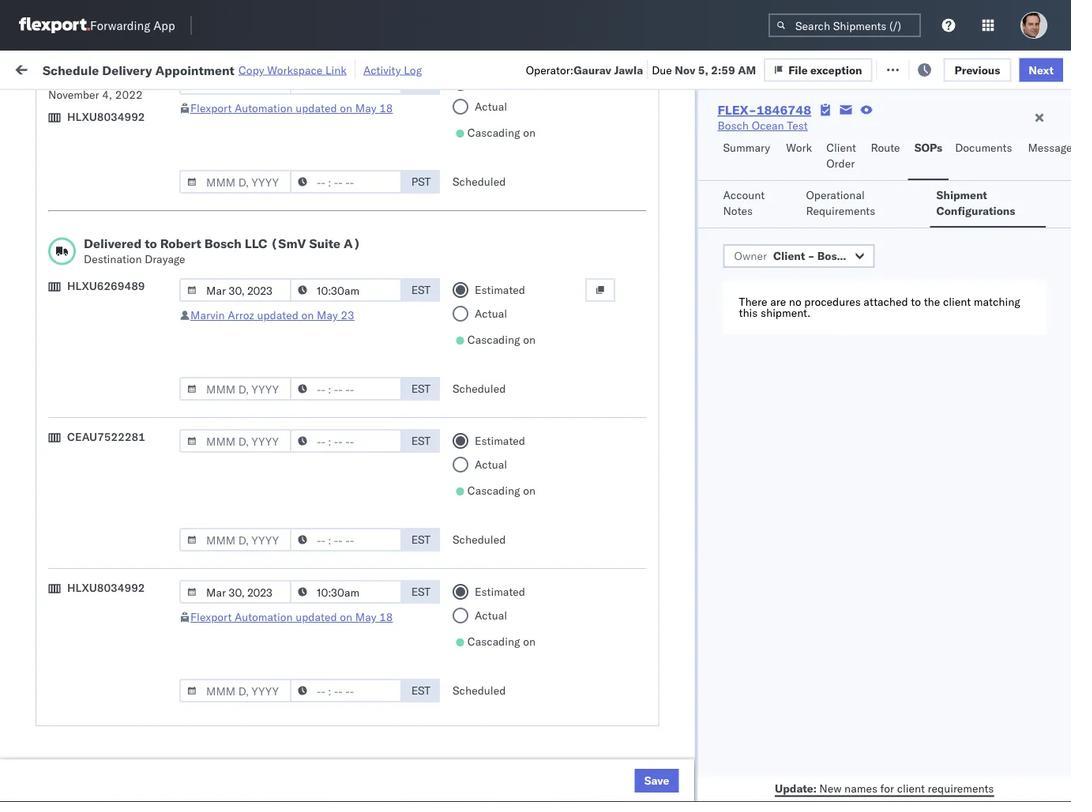 Task type: vqa. For each thing, say whether or not it's contained in the screenshot.


Task type: locate. For each thing, give the bounding box(es) containing it.
flex-1846748 for first "upload customs clearance documents" link from the top of the page
[[872, 298, 954, 311]]

MMM D, YYYY text field
[[179, 71, 292, 95], [179, 170, 292, 194], [179, 377, 292, 401], [179, 429, 292, 453], [179, 528, 292, 552], [179, 580, 292, 604], [179, 679, 292, 702]]

upload customs clearance documents inside button
[[36, 289, 173, 318]]

4, inside last free day: november 4, 2022
[[102, 88, 112, 102]]

est for mmm d, yyyy text field
[[412, 283, 431, 297]]

1 schedule delivery appointment link from the top
[[36, 226, 194, 242]]

1 vertical spatial netherlands
[[36, 687, 98, 701]]

0 vertical spatial schedule pickup from rotterdam, netherlands
[[36, 532, 205, 562]]

0 horizontal spatial for
[[150, 98, 163, 110]]

0 vertical spatial customs
[[75, 289, 120, 303]]

activity
[[363, 63, 401, 77]]

ceau7522281, down configurations
[[974, 228, 1055, 241]]

1 vertical spatial upload customs clearance documents
[[36, 602, 173, 631]]

8:30 down the 8:30 am est, feb 3, 2023
[[254, 784, 278, 798]]

ocean fcl for 2:59 am est, jan 25, 2023
[[484, 576, 539, 589]]

bosch inside the delivered to robert bosch llc (smv suite a) destination drayage
[[205, 235, 242, 251]]

0 vertical spatial 3,
[[351, 715, 361, 729]]

updated down 2:59 am est, jan 25, 2023
[[296, 610, 337, 624]]

file
[[802, 61, 822, 75], [789, 63, 808, 76]]

2:00
[[254, 298, 278, 311], [254, 715, 278, 729]]

ocean fcl for 2:00 am est, nov 9, 2022
[[484, 298, 539, 311]]

schedule delivery appointment button down the ceau7522281 at the left of the page
[[36, 505, 194, 522]]

1 vertical spatial rotterdam,
[[149, 671, 205, 685]]

arroz
[[228, 308, 254, 322]]

pm
[[281, 402, 299, 416], [288, 541, 305, 555], [288, 610, 305, 624], [281, 680, 299, 694], [281, 784, 299, 798]]

1 schedule pickup from rotterdam, netherlands link from the top
[[36, 531, 224, 563]]

actual for hlxu8034992
[[475, 608, 507, 622]]

2 ceau7522281, from the top
[[974, 228, 1055, 241]]

flexport automation updated on may 18
[[190, 101, 393, 115], [190, 610, 393, 624]]

-- : -- -- text field
[[290, 71, 402, 95], [290, 170, 402, 194], [290, 377, 402, 401], [290, 528, 402, 552], [290, 580, 402, 604]]

0 horizontal spatial client
[[774, 249, 805, 263]]

edt, for second schedule pickup from los angeles, ca button schedule pickup from los angeles, ca link
[[302, 193, 327, 207]]

2 vertical spatial may
[[355, 610, 377, 624]]

schedule pickup from los angeles, ca link
[[36, 149, 224, 181], [36, 184, 224, 215], [36, 253, 224, 285], [36, 323, 224, 354], [36, 462, 224, 493], [36, 566, 224, 598]]

may left 23 on the left of the page
[[317, 308, 338, 322]]

ca
[[36, 166, 51, 179], [36, 200, 51, 214], [36, 270, 51, 284], [36, 339, 51, 353], [36, 409, 51, 423], [36, 478, 51, 492], [36, 583, 51, 597]]

1 vertical spatial client
[[897, 781, 925, 795]]

confirm delivery button down the confirm pickup from rotterdam, netherlands
[[36, 748, 120, 765]]

jan left 30,
[[328, 680, 345, 694]]

0 vertical spatial work
[[172, 61, 199, 75]]

0 vertical spatial confirm delivery
[[36, 436, 120, 450]]

account
[[723, 188, 765, 202], [770, 506, 812, 520], [770, 541, 812, 555], [770, 610, 812, 624], [770, 645, 812, 659], [770, 680, 812, 694], [770, 715, 812, 729], [770, 750, 812, 763], [770, 784, 812, 798]]

updated right arroz
[[257, 308, 299, 322]]

automation
[[235, 101, 293, 115], [235, 610, 293, 624]]

est for 3rd mmm d, yyyy text box from the bottom of the page
[[412, 533, 431, 546]]

4, down day:
[[102, 88, 112, 102]]

schedule for second 'schedule delivery appointment' button from the bottom
[[36, 505, 83, 519]]

schedule delivery appointment down the ceau7522281 at the left of the page
[[36, 505, 194, 519]]

3 confirm from the top
[[36, 706, 77, 720]]

schedule delivery appointment link up the confirm pickup from rotterdam, netherlands
[[36, 644, 194, 659]]

automation down 2:59 am est, jan 25, 2023
[[235, 610, 293, 624]]

2023 right 30,
[[368, 680, 395, 694]]

0 vertical spatial pst
[[411, 76, 431, 90]]

edt, for fourth 'schedule delivery appointment' button from the bottom schedule delivery appointment link
[[302, 228, 327, 242]]

7:00
[[254, 402, 278, 416]]

- for 2:00 am est, feb 3, 2023
[[815, 715, 822, 729]]

0 vertical spatial hl
[[1058, 193, 1072, 207]]

netherlands
[[36, 548, 98, 562], [36, 687, 98, 701], [36, 722, 98, 736]]

5 schedule pickup from los angeles, ca from the top
[[36, 463, 213, 492]]

flex-1846748 up flex-1889466
[[872, 298, 954, 311]]

4 est from the top
[[412, 533, 431, 546]]

28,
[[355, 610, 372, 624]]

pm for 8:30 pm est, feb 4, 2023
[[281, 784, 299, 798]]

1 vertical spatial confirm delivery
[[36, 749, 120, 763]]

0 vertical spatial automation
[[235, 101, 293, 115]]

1 clearance from the top
[[122, 289, 173, 303]]

nov down snoozed
[[329, 158, 350, 172]]

cascading for ceau7522281
[[468, 484, 520, 497]]

2 vertical spatial rotterdam,
[[143, 706, 199, 720]]

1 vertical spatial confirm delivery button
[[36, 748, 120, 765]]

batch
[[984, 61, 1015, 75]]

4 edt, from the top
[[302, 263, 327, 277]]

status : ready for work, blocked, in progress
[[85, 98, 286, 110]]

2 vertical spatial ceau7522281,
[[974, 297, 1055, 311]]

2 edt, from the top
[[302, 193, 327, 207]]

0 vertical spatial 2:00
[[254, 298, 278, 311]]

2 customs from the top
[[75, 602, 120, 616]]

1 vertical spatial work
[[786, 141, 812, 154]]

schedule for second schedule pickup from los angeles, ca button
[[36, 185, 83, 198]]

1 confirm delivery from the top
[[36, 436, 120, 450]]

3 -- : -- -- text field from the top
[[290, 377, 402, 401]]

cascading for hlxu6269489
[[468, 333, 520, 347]]

2 cascading from the top
[[468, 333, 520, 347]]

2023 up 2:59 am est, jan 25, 2023
[[375, 541, 402, 555]]

schedule pickup from rotterdam, netherlands
[[36, 532, 205, 562], [36, 671, 205, 701]]

10 ocean fcl from the top
[[484, 645, 539, 659]]

est, for 2:00 am est, feb 3, 2023
[[302, 715, 326, 729]]

confirm delivery link down the confirm pickup from rotterdam, netherlands
[[36, 748, 120, 764]]

1846748 up '1889466'
[[906, 298, 954, 311]]

5 fcl from the top
[[519, 437, 539, 450]]

1 ca from the top
[[36, 166, 51, 179]]

dec
[[329, 367, 349, 381], [328, 402, 348, 416], [329, 437, 349, 450]]

owner
[[734, 249, 767, 263]]

feb for 8:30 am est, feb 3, 2023
[[329, 750, 348, 763]]

est, for 8:30 pm est, jan 30, 2023
[[301, 680, 325, 694]]

2 vertical spatial ceau7522281, hl
[[974, 297, 1072, 311]]

ceau7522281, hl for documents
[[974, 297, 1072, 311]]

shipment
[[937, 188, 988, 202]]

netherlands inside the confirm pickup from rotterdam, netherlands
[[36, 722, 98, 736]]

est, up 7:00 pm est, dec 23, 2022
[[302, 367, 326, 381]]

integration for 11:30 pm est, jan 28, 2023
[[689, 610, 744, 624]]

ca for confirm pickup from los angeles, ca button
[[36, 409, 51, 423]]

-- : -- -- text field up snoozed
[[290, 71, 402, 95]]

0 horizontal spatial message
[[229, 61, 273, 75]]

flexport
[[190, 101, 232, 115], [586, 471, 628, 485], [190, 610, 232, 624]]

11:30 for 11:30 pm est, jan 23, 2023
[[254, 541, 285, 555]]

1 schedule pickup from los angeles, ca button from the top
[[36, 149, 224, 182]]

schedule pickup from los angeles, ca link for 6th schedule pickup from los angeles, ca button from the bottom of the page
[[36, 149, 224, 181]]

pm right 7:00
[[281, 402, 299, 416]]

angeles, for 5th schedule pickup from los angeles, ca button from the top
[[170, 463, 213, 476]]

2 18 from the top
[[379, 610, 393, 624]]

1 vertical spatial 18
[[379, 610, 393, 624]]

fcl for 2:00 am est, nov 9, 2022
[[519, 298, 539, 311]]

1 vertical spatial message
[[1028, 141, 1072, 154]]

confirm delivery down the confirm pickup from rotterdam, netherlands
[[36, 749, 120, 763]]

message up in
[[229, 61, 273, 75]]

demo
[[631, 471, 660, 485]]

1 vertical spatial -- : -- -- text field
[[290, 429, 402, 453]]

3 karl from the top
[[825, 610, 845, 624]]

clearance for first "upload customs clearance documents" link from the top of the page
[[122, 289, 173, 303]]

ceau7522281, down 'documents' button
[[974, 193, 1055, 207]]

angeles, for third schedule pickup from los angeles, ca button from the top of the page
[[170, 254, 213, 268]]

est,
[[302, 298, 326, 311], [302, 367, 326, 381], [301, 402, 325, 416], [302, 437, 326, 450], [308, 541, 332, 555], [302, 576, 326, 589], [308, 610, 332, 624], [301, 680, 325, 694], [302, 715, 326, 729], [302, 750, 326, 763], [301, 784, 325, 798]]

3 hl from the top
[[1058, 297, 1072, 311]]

3 -- : -- -- text field from the top
[[290, 679, 402, 702]]

from
[[123, 150, 146, 164], [123, 185, 146, 198], [123, 254, 146, 268], [123, 324, 146, 337], [117, 393, 140, 407], [123, 463, 146, 476], [123, 532, 146, 546], [123, 567, 146, 581], [123, 671, 146, 685], [117, 706, 140, 720]]

-- : -- -- text field up 23 on the left of the page
[[290, 278, 402, 302]]

filtered
[[16, 97, 54, 111]]

file exception button
[[778, 57, 886, 80], [778, 57, 886, 80], [764, 58, 873, 82], [764, 58, 873, 82]]

-- : -- -- text field for mmm d, yyyy text field
[[290, 278, 402, 302]]

4 scheduled from the top
[[453, 684, 506, 697]]

feb for 2:00 am est, feb 3, 2023
[[329, 715, 348, 729]]

2023 for 2:59 am est, jan 25, 2023
[[369, 576, 396, 589]]

rotterdam, for 8:30 pm est, jan 30, 2023
[[149, 671, 205, 685]]

schedule delivery appointment up the confirm pickup from rotterdam, netherlands
[[36, 644, 194, 658]]

2 hlxu8034992 from the top
[[67, 581, 145, 595]]

automation for est
[[235, 610, 293, 624]]

0 vertical spatial flexport automation updated on may 18
[[190, 101, 393, 115]]

flexport automation updated on may 18 down 2:59 am est, jan 25, 2023
[[190, 610, 393, 624]]

account notes button
[[717, 181, 791, 228]]

0 vertical spatial ceau7522281, hl
[[974, 193, 1072, 207]]

Search Shipments (/) text field
[[769, 13, 921, 37]]

1 horizontal spatial :
[[364, 98, 367, 110]]

activity log button
[[363, 60, 422, 79]]

2 -- : -- -- text field from the top
[[290, 170, 402, 194]]

angeles, inside confirm pickup from los angeles, ca
[[163, 393, 207, 407]]

am down 11:30 pm est, jan 23, 2023
[[281, 576, 299, 589]]

cascading on for hlxu8034992
[[468, 635, 536, 648]]

5 schedule pickup from los angeles, ca link from the top
[[36, 462, 224, 493]]

-- : -- -- text field up "28,"
[[290, 580, 402, 604]]

-- : -- -- text field
[[290, 278, 402, 302], [290, 429, 402, 453], [290, 679, 402, 702]]

2 vertical spatial 8:30
[[254, 784, 278, 798]]

bosch
[[718, 119, 749, 132], [586, 158, 618, 172], [689, 158, 720, 172], [586, 193, 618, 207], [689, 193, 720, 207], [586, 228, 618, 242], [689, 228, 720, 242], [205, 235, 242, 251], [818, 249, 850, 263], [586, 263, 618, 277], [689, 263, 720, 277], [586, 298, 618, 311], [689, 298, 720, 311], [586, 332, 618, 346], [689, 332, 720, 346], [586, 367, 618, 381], [689, 367, 720, 381], [586, 402, 618, 416], [689, 402, 720, 416], [586, 437, 618, 450], [689, 437, 720, 450]]

ocean fcl for 11:30 pm est, jan 28, 2023
[[484, 610, 539, 624]]

delivery up ready
[[102, 62, 152, 78]]

2 hl from the top
[[1058, 228, 1072, 241]]

2 vertical spatial hl
[[1058, 297, 1072, 311]]

ca inside confirm pickup from los angeles, ca
[[36, 409, 51, 423]]

11:30 down 2:59 am est, jan 25, 2023
[[254, 610, 285, 624]]

lagerfeld for 11:30 pm est, jan 23, 2023
[[848, 541, 895, 555]]

ceau7522281, hl down message 'button'
[[974, 193, 1072, 207]]

1 netherlands from the top
[[36, 548, 98, 562]]

est, up the 8:30 am est, feb 3, 2023
[[302, 715, 326, 729]]

schedule pickup from los angeles, ca link for sixth schedule pickup from los angeles, ca button
[[36, 566, 224, 598]]

ca for sixth schedule pickup from los angeles, ca button
[[36, 583, 51, 597]]

forwarding app
[[90, 18, 175, 33]]

appointment
[[155, 62, 235, 78], [129, 227, 194, 241], [129, 366, 194, 380], [129, 505, 194, 519], [129, 644, 194, 658]]

save button
[[635, 769, 679, 793]]

0 vertical spatial 4,
[[102, 88, 112, 102]]

1 vertical spatial schedule pickup from rotterdam, netherlands link
[[36, 670, 224, 702]]

5, up a)
[[353, 193, 363, 207]]

0 vertical spatial 8:30
[[254, 680, 278, 694]]

0 vertical spatial to
[[145, 235, 157, 251]]

1 vertical spatial flexport automation updated on may 18 button
[[190, 610, 393, 624]]

1 edt, from the top
[[302, 158, 327, 172]]

confirm inside the confirm pickup from rotterdam, netherlands
[[36, 706, 77, 720]]

1 automation from the top
[[235, 101, 293, 115]]

message inside 'button'
[[1028, 141, 1072, 154]]

1 vertical spatial 2:00
[[254, 715, 278, 729]]

4 schedule delivery appointment button from the top
[[36, 644, 194, 661]]

3 fcl from the top
[[519, 367, 539, 381]]

clearance
[[122, 289, 173, 303], [122, 602, 173, 616]]

5 -- : -- -- text field from the top
[[290, 580, 402, 604]]

1 vertical spatial upload customs clearance documents link
[[36, 601, 224, 633]]

23,
[[351, 402, 368, 416], [355, 541, 372, 555]]

operational requirements button
[[800, 181, 921, 228]]

8 integration from the top
[[689, 784, 744, 798]]

1 vertical spatial hl
[[1058, 228, 1072, 241]]

schedule delivery appointment link up confirm pickup from los angeles, ca
[[36, 365, 194, 381]]

1 vertical spatial clearance
[[122, 602, 173, 616]]

am right 9:00
[[281, 437, 299, 450]]

flexport for pst
[[190, 101, 232, 115]]

1 cascading from the top
[[468, 126, 520, 139]]

2 actual from the top
[[475, 307, 507, 320]]

12 fcl from the top
[[519, 715, 539, 729]]

1 est from the top
[[412, 283, 431, 297]]

action
[[1017, 61, 1052, 75]]

pm for 8:30 pm est, jan 30, 2023
[[281, 680, 299, 694]]

delivery down the confirm pickup from rotterdam, netherlands
[[80, 749, 120, 763]]

4 schedule pickup from los angeles, ca link from the top
[[36, 323, 224, 354]]

-- : -- -- text field up 7:00 pm est, dec 23, 2022
[[290, 377, 402, 401]]

2023 for 8:30 pm est, feb 4, 2023
[[363, 784, 390, 798]]

0 vertical spatial 18
[[379, 101, 393, 115]]

schedule for 6th schedule pickup from los angeles, ca button from the bottom of the page
[[36, 150, 83, 164]]

2:59 am edt, nov 5, 2022 up suite
[[254, 193, 393, 207]]

1 vertical spatial 8:30
[[254, 750, 278, 763]]

2 schedule delivery appointment from the top
[[36, 366, 194, 380]]

dec left 14,
[[329, 367, 349, 381]]

by:
[[57, 97, 72, 111]]

est, for 11:30 pm est, jan 28, 2023
[[308, 610, 332, 624]]

2:59 am est, dec 14, 2022
[[254, 367, 399, 381]]

flex- down operational requirements button at the right of the page
[[872, 228, 906, 242]]

5, down snoozed : no
[[353, 158, 363, 172]]

flex-1846748 for fourth 'schedule delivery appointment' button from the bottom schedule delivery appointment link
[[872, 228, 954, 242]]

delivered to robert bosch llc (smv suite a) destination drayage
[[84, 235, 361, 266]]

0 vertical spatial dec
[[329, 367, 349, 381]]

schedule for the schedule pickup from rotterdam, netherlands button corresponding to 11:30 pm est, jan 23, 2023
[[36, 532, 83, 546]]

est, down 7:00 pm est, dec 23, 2022
[[302, 437, 326, 450]]

1 integration test account - karl lagerfeld from the top
[[689, 506, 895, 520]]

2 vertical spatial -- : -- -- text field
[[290, 679, 402, 702]]

flexport automation updated on may 18 down the copy workspace link "button"
[[190, 101, 393, 115]]

0 vertical spatial schedule pickup from rotterdam, netherlands link
[[36, 531, 224, 563]]

0 vertical spatial confirm delivery link
[[36, 435, 120, 451]]

4 -- : -- -- text field from the top
[[290, 528, 402, 552]]

3 est from the top
[[412, 434, 431, 448]]

owner client - bosch ocean test
[[734, 249, 912, 263]]

-- : -- -- text field down 7:00 pm est, dec 23, 2022
[[290, 429, 402, 453]]

30,
[[348, 680, 365, 694]]

integration for 2:00 am est, feb 3, 2023
[[689, 715, 744, 729]]

2 schedule delivery appointment button from the top
[[36, 365, 194, 383]]

flex id button
[[839, 126, 950, 141]]

configurations
[[937, 204, 1016, 218]]

0 vertical spatial clearance
[[122, 289, 173, 303]]

gaurav
[[574, 63, 612, 76]]

3 ceau7522281, hl from the top
[[974, 297, 1072, 311]]

upload
[[36, 289, 72, 303], [36, 602, 72, 616]]

0 horizontal spatial work
[[172, 61, 199, 75]]

1846748 for first "upload customs clearance documents" link from the top of the page
[[906, 298, 954, 311]]

1 vertical spatial for
[[881, 781, 895, 795]]

0 horizontal spatial to
[[145, 235, 157, 251]]

3 schedule delivery appointment link from the top
[[36, 505, 194, 520]]

23, up 24,
[[351, 402, 368, 416]]

2:59
[[711, 63, 735, 76], [254, 158, 278, 172], [254, 193, 278, 207], [254, 228, 278, 242], [254, 263, 278, 277], [254, 367, 278, 381], [254, 576, 278, 589]]

ca for second schedule pickup from los angeles, ca button
[[36, 200, 51, 214]]

jan left 25,
[[329, 576, 346, 589]]

customs inside button
[[75, 289, 120, 303]]

4 schedule delivery appointment link from the top
[[36, 644, 194, 659]]

11:30 up 2:59 am est, jan 25, 2023
[[254, 541, 285, 555]]

0 vertical spatial flexport
[[190, 101, 232, 115]]

lagerfeld for 8:30 pm est, jan 30, 2023
[[848, 680, 895, 694]]

2:59 am edt, nov 5, 2022 down suite
[[254, 263, 393, 277]]

clearance inside button
[[122, 289, 173, 303]]

confirm pickup from los angeles, ca button
[[36, 392, 224, 426]]

dec for 23,
[[328, 402, 348, 416]]

3 resize handle column header from the left
[[457, 122, 476, 802]]

message for message
[[1028, 141, 1072, 154]]

consignee for flexport demo consignee
[[663, 471, 716, 485]]

2 vertical spatial updated
[[296, 610, 337, 624]]

edt,
[[302, 158, 327, 172], [302, 193, 327, 207], [302, 228, 327, 242], [302, 263, 327, 277]]

11 ocean fcl from the top
[[484, 680, 539, 694]]

bosch ocean test
[[718, 119, 808, 132], [586, 158, 677, 172], [689, 158, 779, 172], [586, 193, 677, 207], [689, 193, 779, 207], [586, 228, 677, 242], [689, 228, 779, 242], [586, 263, 677, 277], [689, 263, 779, 277], [586, 298, 677, 311], [689, 298, 779, 311], [586, 332, 677, 346], [689, 332, 779, 346], [586, 367, 677, 381], [689, 367, 779, 381], [586, 402, 677, 416], [689, 402, 779, 416], [586, 437, 677, 450], [689, 437, 779, 450]]

8 lagerfeld from the top
[[848, 784, 895, 798]]

ocean
[[752, 119, 784, 132], [620, 158, 653, 172], [723, 158, 756, 172], [620, 193, 653, 207], [723, 193, 756, 207], [620, 228, 653, 242], [723, 228, 756, 242], [853, 249, 887, 263], [620, 263, 653, 277], [723, 263, 756, 277], [484, 298, 516, 311], [620, 298, 653, 311], [723, 298, 756, 311], [484, 332, 516, 346], [620, 332, 653, 346], [723, 332, 756, 346], [484, 367, 516, 381], [620, 367, 653, 381], [723, 367, 756, 381], [484, 402, 516, 416], [620, 402, 653, 416], [723, 402, 756, 416], [484, 437, 516, 450], [620, 437, 653, 450], [723, 437, 756, 450], [484, 471, 516, 485], [484, 541, 516, 555], [484, 576, 516, 589], [484, 610, 516, 624], [484, 645, 516, 659], [484, 680, 516, 694], [484, 715, 516, 729], [484, 750, 516, 763], [484, 784, 516, 798]]

delivery down confirm pickup from los angeles, ca
[[80, 436, 120, 450]]

3 schedule delivery appointment from the top
[[36, 505, 194, 519]]

flex-1889466 button
[[847, 328, 958, 350], [847, 328, 958, 350]]

ceau7522281, up lhuu7894563,
[[974, 297, 1055, 311]]

am right arroz
[[281, 298, 299, 311]]

1 fcl from the top
[[519, 298, 539, 311]]

1 vertical spatial 4,
[[350, 784, 360, 798]]

2023 right 25,
[[369, 576, 396, 589]]

1 -- : -- -- text field from the top
[[290, 71, 402, 95]]

0 vertical spatial flexport automation updated on may 18 button
[[190, 101, 393, 115]]

log
[[404, 63, 422, 77]]

karl
[[825, 506, 845, 520], [825, 541, 845, 555], [825, 610, 845, 624], [825, 645, 845, 659], [825, 680, 845, 694], [825, 715, 845, 729], [825, 750, 845, 763], [825, 784, 845, 798]]

8 integration test account - karl lagerfeld from the top
[[689, 784, 895, 798]]

pm down the 8:30 am est, feb 3, 2023
[[281, 784, 299, 798]]

MMM D, YYYY text field
[[179, 278, 292, 302]]

delivery up the confirm pickup from rotterdam, netherlands
[[86, 644, 127, 658]]

1 horizontal spatial 4,
[[350, 784, 360, 798]]

to up drayage
[[145, 235, 157, 251]]

2 confirm delivery button from the top
[[36, 748, 120, 765]]

bookings test consignee
[[689, 471, 815, 485]]

pm up 2:00 am est, feb 3, 2023
[[281, 680, 299, 694]]

schedule delivery appointment button up "destination"
[[36, 226, 194, 244]]

pickup inside confirm pickup from los angeles, ca
[[80, 393, 114, 407]]

18 right "28,"
[[379, 610, 393, 624]]

work down bosch ocean test link
[[786, 141, 812, 154]]

flexport automation updated on may 18 button
[[190, 101, 393, 115], [190, 610, 393, 624]]

est, down the 8:30 am est, feb 3, 2023
[[301, 784, 325, 798]]

1 horizontal spatial client
[[827, 141, 857, 154]]

2 est from the top
[[412, 382, 431, 396]]

4 ocean fcl from the top
[[484, 402, 539, 416]]

1 : from the left
[[113, 98, 116, 110]]

integration test account - karl lagerfeld for 2:00 am est, feb 3, 2023
[[689, 715, 895, 729]]

2023
[[375, 541, 402, 555], [369, 576, 396, 589], [375, 610, 402, 624], [368, 680, 395, 694], [364, 715, 391, 729], [364, 750, 391, 763], [363, 784, 390, 798]]

est, for 2:59 am est, dec 14, 2022
[[302, 367, 326, 381]]

8:30 up 2:00 am est, feb 3, 2023
[[254, 680, 278, 694]]

1 8:30 from the top
[[254, 680, 278, 694]]

file exception
[[802, 61, 876, 75], [789, 63, 863, 76]]

1 vertical spatial confirm delivery link
[[36, 748, 120, 764]]

november
[[48, 88, 99, 102]]

est for second mmm d, yyyy text box from the bottom of the page
[[412, 585, 431, 599]]

3, down 30,
[[351, 715, 361, 729]]

est, up 2:59 am est, jan 25, 2023
[[308, 541, 332, 555]]

2 cascading on from the top
[[468, 333, 536, 347]]

may for hlxu8034992
[[355, 610, 377, 624]]

-- : -- -- text field for 4th mmm d, yyyy text box
[[290, 429, 402, 453]]

to inside the delivered to robert bosch llc (smv suite a) destination drayage
[[145, 235, 157, 251]]

0 vertical spatial netherlands
[[36, 548, 98, 562]]

est, for 9:00 am est, dec 24, 2022
[[302, 437, 326, 450]]

container numbers
[[974, 123, 1016, 147]]

-- : -- -- text field up 2:00 am est, feb 3, 2023
[[290, 679, 402, 702]]

0 vertical spatial 11:30
[[254, 541, 285, 555]]

11 fcl from the top
[[519, 680, 539, 694]]

fcl
[[519, 298, 539, 311], [519, 332, 539, 346], [519, 367, 539, 381], [519, 402, 539, 416], [519, 437, 539, 450], [519, 471, 539, 485], [519, 541, 539, 555], [519, 576, 539, 589], [519, 610, 539, 624], [519, 645, 539, 659], [519, 680, 539, 694], [519, 715, 539, 729], [519, 750, 539, 763], [519, 784, 539, 798]]

1 vertical spatial schedule pickup from rotterdam, netherlands
[[36, 671, 205, 701]]

1846748 for third schedule pickup from los angeles, ca button from the top of the page's schedule pickup from los angeles, ca link
[[906, 263, 954, 277]]

2 vertical spatial documents
[[36, 618, 94, 631]]

1 2:59 am edt, nov 5, 2022 from the top
[[254, 158, 393, 172]]

schedule pickup from rotterdam, netherlands link
[[36, 531, 224, 563], [36, 670, 224, 702]]

estimated for hlxu8034992
[[475, 585, 525, 599]]

1846748
[[757, 102, 812, 118], [906, 193, 954, 207], [906, 228, 954, 242], [906, 263, 954, 277], [906, 298, 954, 311]]

14 fcl from the top
[[519, 784, 539, 798]]

1 vertical spatial 11:30
[[254, 610, 285, 624]]

pst down the snooze
[[411, 175, 431, 188]]

2 vertical spatial netherlands
[[36, 722, 98, 736]]

est, down 2:59 am est, jan 25, 2023
[[308, 610, 332, 624]]

- for 11:30 pm est, jan 23, 2023
[[815, 541, 822, 555]]

client right owner
[[774, 249, 805, 263]]

nov right (smv
[[329, 228, 350, 242]]

7 karl from the top
[[825, 750, 845, 763]]

7 ca from the top
[[36, 583, 51, 597]]

flexport demo consignee
[[586, 471, 716, 485]]

flex- up consignee button
[[718, 102, 757, 118]]

1 vertical spatial customs
[[75, 602, 120, 616]]

3 schedule pickup from los angeles, ca link from the top
[[36, 253, 224, 285]]

marvin arroz updated on may 23 button
[[190, 308, 355, 322]]

pm down 2:59 am est, jan 25, 2023
[[288, 610, 305, 624]]

1 vertical spatial may
[[317, 308, 338, 322]]

account inside button
[[723, 188, 765, 202]]

2 vertical spatial flexport
[[190, 610, 232, 624]]

hl for documents
[[1058, 297, 1072, 311]]

5, for 6th schedule pickup from los angeles, ca button from the bottom of the page
[[353, 158, 363, 172]]

1 horizontal spatial message
[[1028, 141, 1072, 154]]

confirm for 9:00 am est, dec 24, 2022
[[36, 436, 77, 450]]

1 karl from the top
[[825, 506, 845, 520]]

schedule for 3rd schedule pickup from los angeles, ca button from the bottom of the page
[[36, 324, 83, 337]]

2 ca from the top
[[36, 200, 51, 214]]

workspace
[[267, 63, 323, 77]]

resize handle column header
[[226, 122, 245, 802], [401, 122, 420, 802], [457, 122, 476, 802], [559, 122, 578, 802], [662, 122, 681, 802], [820, 122, 839, 802], [947, 122, 966, 802], [1043, 122, 1062, 802], [1049, 122, 1068, 802]]

angeles, for sixth schedule pickup from los angeles, ca button
[[170, 567, 213, 581]]

0 vertical spatial updated
[[296, 101, 337, 115]]

0 vertical spatial hlxu8034992
[[67, 110, 145, 124]]

pst
[[411, 76, 431, 90], [411, 175, 431, 188]]

confirm delivery down confirm pickup from los angeles, ca
[[36, 436, 120, 450]]

los
[[149, 150, 167, 164], [149, 185, 167, 198], [149, 254, 167, 268], [149, 324, 167, 337], [143, 393, 160, 407], [149, 463, 167, 476], [149, 567, 167, 581]]

1 vertical spatial pst
[[411, 175, 431, 188]]

3 cascading on from the top
[[468, 484, 536, 497]]

1846748 down the sops button
[[906, 193, 954, 207]]

nyku9743990
[[974, 784, 1051, 798]]

1 vertical spatial hlxu8034992
[[67, 581, 145, 595]]

est, up 8:30 pm est, feb 4, 2023
[[302, 750, 326, 763]]

schedule delivery appointment link down the ceau7522281 at the left of the page
[[36, 505, 194, 520]]

8 ocean fcl from the top
[[484, 576, 539, 589]]

day:
[[98, 72, 120, 86]]

for right names
[[881, 781, 895, 795]]

ceau7522281, for documents
[[974, 297, 1055, 311]]

8 karl from the top
[[825, 784, 845, 798]]

1 vertical spatial automation
[[235, 610, 293, 624]]

confirm pickup from rotterdam, netherlands button
[[36, 705, 224, 738]]

1 vertical spatial ceau7522281,
[[974, 228, 1055, 241]]

confirm inside confirm pickup from los angeles, ca
[[36, 393, 77, 407]]

2023 for 8:30 pm est, jan 30, 2023
[[368, 680, 395, 694]]

2 netherlands from the top
[[36, 687, 98, 701]]

1 vertical spatial 3,
[[351, 750, 361, 763]]

message (0)
[[229, 61, 294, 75]]

actual
[[475, 100, 507, 113], [475, 307, 507, 320], [475, 458, 507, 471], [475, 608, 507, 622]]

nov down a)
[[329, 263, 350, 277]]

fcl for 8:30 pm est, jan 30, 2023
[[519, 680, 539, 694]]

6 integration from the top
[[689, 715, 744, 729]]

track
[[419, 61, 445, 75]]

account for 8:30 pm est, feb 4, 2023
[[770, 784, 812, 798]]

3 8:30 from the top
[[254, 784, 278, 798]]

1 horizontal spatial to
[[911, 295, 921, 309]]

-- : -- -- text field for 1st mmm d, yyyy text box from the bottom
[[290, 679, 402, 702]]

1 horizontal spatial client
[[943, 295, 971, 309]]

am down the progress
[[281, 158, 299, 172]]

feb down 2:00 am est, feb 3, 2023
[[329, 750, 348, 763]]

0 vertical spatial ceau7522281,
[[974, 193, 1055, 207]]

a)
[[344, 235, 361, 251]]

0 vertical spatial for
[[150, 98, 163, 110]]

from inside the confirm pickup from rotterdam, netherlands
[[117, 706, 140, 720]]

previous
[[955, 63, 1001, 76]]

1 vertical spatial flexport automation updated on may 18
[[190, 610, 393, 624]]

1 vertical spatial schedule pickup from rotterdam, netherlands button
[[36, 670, 224, 704]]

lagerfeld for 8:30 pm est, feb 4, 2023
[[848, 784, 895, 798]]

nov up a)
[[329, 193, 350, 207]]

4 fcl from the top
[[519, 402, 539, 416]]

2 11:30 from the top
[[254, 610, 285, 624]]

0 vertical spatial message
[[229, 61, 273, 75]]

est for 1st mmm d, yyyy text box from the bottom
[[412, 684, 431, 697]]

schedule
[[43, 62, 99, 78], [36, 150, 83, 164], [36, 185, 83, 198], [36, 227, 83, 241], [36, 254, 83, 268], [36, 324, 83, 337], [36, 366, 83, 380], [36, 463, 83, 476], [36, 505, 83, 519], [36, 532, 83, 546], [36, 567, 83, 581], [36, 644, 83, 658], [36, 671, 83, 685]]

1 vertical spatial dec
[[328, 402, 348, 416]]

0 vertical spatial upload
[[36, 289, 72, 303]]

1 vertical spatial ceau7522281, hl
[[974, 228, 1072, 241]]

1 vertical spatial upload
[[36, 602, 72, 616]]

6 ca from the top
[[36, 478, 51, 492]]

2:59 up llc
[[254, 193, 278, 207]]

delivery up "destination"
[[86, 227, 127, 241]]

1 confirm delivery link from the top
[[36, 435, 120, 451]]

jan left "28,"
[[335, 610, 352, 624]]

automation down message (0)
[[235, 101, 293, 115]]

0 vertical spatial 23,
[[351, 402, 368, 416]]

1 vertical spatial documents
[[36, 305, 94, 318]]

2:00 right arroz
[[254, 298, 278, 311]]

work button
[[780, 134, 820, 180]]

flex-
[[718, 102, 757, 118], [872, 193, 906, 207], [872, 228, 906, 242], [872, 263, 906, 277], [872, 298, 906, 311], [872, 332, 906, 346], [872, 784, 906, 798]]

8:30 for 8:30 am est, feb 3, 2023
[[254, 750, 278, 763]]

9 fcl from the top
[[519, 610, 539, 624]]

flex- down route button
[[872, 193, 906, 207]]

rotterdam, inside the confirm pickup from rotterdam, netherlands
[[143, 706, 199, 720]]

client up order
[[827, 141, 857, 154]]

2 vertical spatial dec
[[329, 437, 349, 450]]

operator:
[[526, 63, 574, 76]]

schedule delivery appointment button up confirm pickup from los angeles, ca
[[36, 365, 194, 383]]

5, right the due
[[698, 63, 709, 76]]

ca for third schedule pickup from los angeles, ca button from the top of the page
[[36, 270, 51, 284]]

file down search shipments (/) text field
[[802, 61, 822, 75]]

0 horizontal spatial :
[[113, 98, 116, 110]]

schedule pickup from rotterdam, netherlands button for 11:30 pm est, jan 23, 2023
[[36, 531, 224, 565]]

13 fcl from the top
[[519, 750, 539, 763]]

scheduled for hlxu8034992
[[453, 684, 506, 697]]

0 vertical spatial feb
[[329, 715, 348, 729]]

lagerfeld for 8:30 am est, feb 3, 2023
[[848, 750, 895, 763]]

0 vertical spatial upload customs clearance documents
[[36, 289, 173, 318]]

jan for 23,
[[335, 541, 352, 555]]

4 schedule delivery appointment from the top
[[36, 644, 194, 658]]

ocean fcl for 2:00 am est, feb 3, 2023
[[484, 715, 539, 729]]

18
[[379, 101, 393, 115], [379, 610, 393, 624]]

0 vertical spatial -- : -- -- text field
[[290, 278, 402, 302]]

flexport automation updated on may 18 for est
[[190, 610, 393, 624]]

estimated for ceau7522281
[[475, 434, 525, 448]]

2 clearance from the top
[[122, 602, 173, 616]]

-
[[808, 249, 815, 263], [815, 506, 822, 520], [815, 541, 822, 555], [815, 610, 822, 624], [815, 645, 822, 659], [815, 680, 822, 694], [815, 715, 822, 729], [815, 750, 822, 763], [815, 784, 822, 798]]

2 vertical spatial feb
[[328, 784, 347, 798]]

1 vertical spatial 23,
[[355, 541, 372, 555]]

2 confirm from the top
[[36, 436, 77, 450]]

hl for los
[[1058, 193, 1072, 207]]

0 vertical spatial schedule pickup from rotterdam, netherlands button
[[36, 531, 224, 565]]

2023 for 11:30 pm est, jan 23, 2023
[[375, 541, 402, 555]]

dec left 24,
[[329, 437, 349, 450]]

23, up 25,
[[355, 541, 372, 555]]

1 schedule pickup from rotterdam, netherlands from the top
[[36, 532, 205, 562]]



Task type: describe. For each thing, give the bounding box(es) containing it.
schedule pickup from los angeles, ca link for second schedule pickup from los angeles, ca button
[[36, 184, 224, 215]]

1 confirm delivery button from the top
[[36, 435, 120, 452]]

4, for feb
[[350, 784, 360, 798]]

4 lagerfeld from the top
[[848, 645, 895, 659]]

10 fcl from the top
[[519, 645, 539, 659]]

bookings
[[689, 471, 735, 485]]

jan for 28,
[[335, 610, 352, 624]]

angeles, for second schedule pickup from los angeles, ca button
[[170, 185, 213, 198]]

2 mmm d, yyyy text field from the top
[[179, 170, 292, 194]]

schedule delivery appointment copy workspace link
[[43, 62, 347, 78]]

0 vertical spatial may
[[355, 101, 377, 115]]

actual for ceau7522281
[[475, 458, 507, 471]]

3 schedule pickup from los angeles, ca from the top
[[36, 254, 213, 284]]

am right llc
[[281, 228, 299, 242]]

-- : -- -- text field for sixth mmm d, yyyy text box from the bottom
[[290, 170, 402, 194]]

1 estimated from the top
[[475, 76, 525, 90]]

notes
[[723, 204, 753, 218]]

upload customs clearance documents button
[[36, 288, 224, 321]]

attached
[[864, 295, 909, 309]]

(smv
[[271, 235, 306, 251]]

-- : -- -- text field for 1st mmm d, yyyy text box from the top
[[290, 71, 402, 95]]

3 schedule pickup from los angeles, ca button from the top
[[36, 253, 224, 286]]

flex-1846748 for third schedule pickup from los angeles, ca button from the top of the page's schedule pickup from los angeles, ca link
[[872, 263, 954, 277]]

1 integration from the top
[[689, 506, 744, 520]]

am up 8:30 pm est, feb 4, 2023
[[281, 750, 299, 763]]

copy workspace link button
[[239, 63, 347, 77]]

nov for first "upload customs clearance documents" link from the top of the page
[[329, 298, 349, 311]]

last
[[48, 72, 70, 86]]

11:30 pm est, jan 23, 2023
[[254, 541, 402, 555]]

nov for fourth 'schedule delivery appointment' button from the bottom schedule delivery appointment link
[[329, 228, 350, 242]]

2 upload from the top
[[36, 602, 72, 616]]

no
[[370, 98, 383, 110]]

flex- up flex-1889466
[[872, 298, 906, 311]]

next button
[[1020, 58, 1064, 82]]

8:30 pm est, feb 4, 2023
[[254, 784, 390, 798]]

14,
[[352, 367, 369, 381]]

import work
[[133, 61, 199, 75]]

est, for 2:59 am est, jan 25, 2023
[[302, 576, 326, 589]]

fcl for 2:59 am est, jan 25, 2023
[[519, 576, 539, 589]]

2:59 up 7:00
[[254, 367, 278, 381]]

est, for 7:00 pm est, dec 23, 2022
[[301, 402, 325, 416]]

1 vertical spatial to
[[911, 295, 921, 309]]

due
[[652, 63, 672, 76]]

1 actual from the top
[[475, 100, 507, 113]]

5, for fourth 'schedule delivery appointment' button from the bottom
[[353, 228, 363, 242]]

schedule pickup from los angeles, ca link for third schedule pickup from los angeles, ca button from the top of the page
[[36, 253, 224, 285]]

flexport. image
[[19, 17, 90, 33]]

automation for pst
[[235, 101, 293, 115]]

2 2:59 am edt, nov 5, 2022 from the top
[[254, 193, 393, 207]]

4 mmm d, yyyy text field from the top
[[179, 429, 292, 453]]

client order button
[[820, 134, 865, 180]]

: for snoozed
[[364, 98, 367, 110]]

7 mmm d, yyyy text field from the top
[[179, 679, 292, 702]]

flex- right new
[[872, 784, 906, 798]]

import work button
[[133, 61, 199, 75]]

3 mmm d, yyyy text field from the top
[[179, 377, 292, 401]]

snoozed
[[327, 98, 364, 110]]

2:00 am est, nov 9, 2022
[[254, 298, 392, 311]]

23
[[341, 308, 355, 322]]

2:00 for 2:00 am est, nov 9, 2022
[[254, 298, 278, 311]]

2:59 am est, jan 25, 2023
[[254, 576, 396, 589]]

1889466
[[906, 332, 954, 346]]

am up the 8:30 am est, feb 3, 2023
[[281, 715, 299, 729]]

work,
[[166, 98, 191, 110]]

8:30 for 8:30 pm est, jan 30, 2023
[[254, 680, 278, 694]]

pickup inside the confirm pickup from rotterdam, netherlands
[[80, 706, 114, 720]]

2023 for 11:30 pm est, jan 28, 2023
[[375, 610, 402, 624]]

2 fcl from the top
[[519, 332, 539, 346]]

llc
[[245, 235, 267, 251]]

consignee button
[[681, 126, 823, 141]]

lhuu7894563,
[[974, 332, 1055, 346]]

flex- down matching this shipment. on the right
[[872, 332, 906, 346]]

4 integration from the top
[[689, 645, 744, 659]]

689 at risk
[[307, 61, 362, 75]]

hlxu6269489
[[67, 279, 145, 293]]

flex- up attached
[[872, 263, 906, 277]]

1 schedule delivery appointment button from the top
[[36, 226, 194, 244]]

names
[[845, 781, 878, 795]]

2 confirm delivery link from the top
[[36, 748, 120, 764]]

activity log
[[363, 63, 422, 77]]

from inside confirm pickup from los angeles, ca
[[117, 393, 140, 407]]

2:59 left suite
[[254, 228, 278, 242]]

180
[[380, 61, 401, 75]]

schedule pickup from rotterdam, netherlands button for 8:30 pm est, jan 30, 2023
[[36, 670, 224, 704]]

test inside bosch ocean test link
[[787, 119, 808, 132]]

3 2:59 am edt, nov 5, 2022 from the top
[[254, 228, 393, 242]]

karl for 8:30 pm est, feb 4, 2023
[[825, 784, 845, 798]]

2:59 up flex-1846748 link
[[711, 63, 735, 76]]

west
[[738, 576, 763, 589]]

link
[[325, 63, 347, 77]]

- for 8:30 pm est, jan 30, 2023
[[815, 680, 822, 694]]

jan for 25,
[[329, 576, 346, 589]]

upload inside button
[[36, 289, 72, 303]]

integration test account - karl lagerfeld for 8:30 pm est, jan 30, 2023
[[689, 680, 895, 694]]

3 schedule delivery appointment button from the top
[[36, 505, 194, 522]]

mode button
[[476, 126, 563, 141]]

2 resize handle column header from the left
[[401, 122, 420, 802]]

8:30 pm est, jan 30, 2023
[[254, 680, 395, 694]]

karl for 8:30 am est, feb 3, 2023
[[825, 750, 845, 763]]

2 schedule pickup from los angeles, ca button from the top
[[36, 184, 224, 217]]

1846748 up consignee button
[[757, 102, 812, 118]]

4 resize handle column header from the left
[[559, 122, 578, 802]]

4 schedule pickup from los angeles, ca from the top
[[36, 324, 213, 353]]

there are no procedures attached to the client
[[739, 295, 971, 309]]

4 schedule pickup from los angeles, ca button from the top
[[36, 323, 224, 356]]

2:59 down the progress
[[254, 158, 278, 172]]

schedule pickup from rotterdam, netherlands link for 8:30 pm est, jan 30, 2023
[[36, 670, 224, 702]]

2 upload customs clearance documents from the top
[[36, 602, 173, 631]]

ocean fcl for 9:00 am est, dec 24, 2022
[[484, 437, 539, 450]]

0 vertical spatial documents
[[955, 141, 1013, 154]]

am up (smv
[[281, 193, 299, 207]]

edt, for schedule pickup from los angeles, ca link associated with 6th schedule pickup from los angeles, ca button from the bottom of the page
[[302, 158, 327, 172]]

marvin arroz updated on may 23
[[190, 308, 355, 322]]

there
[[739, 295, 768, 309]]

5 mmm d, yyyy text field from the top
[[179, 528, 292, 552]]

for for ready
[[150, 98, 163, 110]]

snooze
[[428, 129, 459, 141]]

flexport for est
[[190, 610, 232, 624]]

180 on track
[[380, 61, 445, 75]]

matching
[[974, 295, 1021, 309]]

11:30 for 11:30 pm est, jan 28, 2023
[[254, 610, 285, 624]]

delivery for 1st "confirm delivery" link from the bottom
[[80, 749, 120, 763]]

rotterdam, for 11:30 pm est, jan 23, 2023
[[149, 532, 205, 546]]

1 schedule pickup from los angeles, ca from the top
[[36, 150, 213, 179]]

confirm pickup from rotterdam, netherlands
[[36, 706, 199, 736]]

am up flex-1846748 link
[[738, 63, 756, 76]]

nov right the due
[[675, 63, 696, 76]]

(0)
[[273, 61, 294, 75]]

message for message (0)
[[229, 61, 273, 75]]

this
[[739, 306, 758, 320]]

2023 for 8:30 am est, feb 3, 2023
[[364, 750, 391, 763]]

flex-1846748 for second schedule pickup from los angeles, ca button schedule pickup from los angeles, ca link
[[872, 193, 954, 207]]

previous button
[[944, 58, 1012, 82]]

9 resize handle column header from the left
[[1049, 122, 1068, 802]]

summary
[[723, 141, 771, 154]]

ca for 5th schedule pickup from los angeles, ca button from the top
[[36, 478, 51, 492]]

ocean fcl for 8:30 pm est, jan 30, 2023
[[484, 680, 539, 694]]

integration test account - karl lagerfeld for 11:30 pm est, jan 28, 2023
[[689, 610, 895, 624]]

netherlands for 2:00
[[36, 722, 98, 736]]

requirements
[[806, 204, 876, 218]]

18 for est
[[379, 610, 393, 624]]

4 2:59 am edt, nov 5, 2022 from the top
[[254, 263, 393, 277]]

id
[[867, 129, 877, 141]]

1 vertical spatial client
[[774, 249, 805, 263]]

1 scheduled from the top
[[453, 175, 506, 188]]

2 schedule pickup from los angeles, ca from the top
[[36, 185, 213, 214]]

1 resize handle column header from the left
[[226, 122, 245, 802]]

7 resize handle column header from the left
[[947, 122, 966, 802]]

file up flex-1846748 link
[[789, 63, 808, 76]]

2023 for 2:00 am est, feb 3, 2023
[[364, 715, 391, 729]]

23, for 2023
[[355, 541, 372, 555]]

flexport automation updated on may 18 button for est
[[190, 610, 393, 624]]

procedures
[[805, 295, 861, 309]]

1 mmm d, yyyy text field from the top
[[179, 71, 292, 95]]

fcl for 7:00 pm est, dec 23, 2022
[[519, 402, 539, 416]]

5 schedule pickup from los angeles, ca button from the top
[[36, 462, 224, 495]]

4 integration test account - karl lagerfeld from the top
[[689, 645, 895, 659]]

7:00 pm est, dec 23, 2022
[[254, 402, 398, 416]]

5, for second schedule pickup from los angeles, ca button
[[353, 193, 363, 207]]

updated for hlxu6269489
[[257, 308, 299, 322]]

6 ocean fcl from the top
[[484, 471, 539, 485]]

account for 11:30 pm est, jan 23, 2023
[[770, 541, 812, 555]]

4 karl from the top
[[825, 645, 845, 659]]

destination
[[84, 252, 142, 266]]

work inside button
[[786, 141, 812, 154]]

25,
[[349, 576, 366, 589]]

sops
[[915, 141, 943, 154]]

work
[[45, 57, 86, 79]]

am up 7:00 pm est, dec 23, 2022
[[281, 367, 299, 381]]

1 vertical spatial flexport
[[586, 471, 628, 485]]

pm for 11:30 pm est, jan 28, 2023
[[288, 610, 305, 624]]

karl for 11:30 pm est, jan 23, 2023
[[825, 541, 845, 555]]

1 upload customs clearance documents link from the top
[[36, 288, 224, 320]]

est, for 11:30 pm est, jan 23, 2023
[[308, 541, 332, 555]]

2:59 down llc
[[254, 263, 278, 277]]

2:59 up '11:30 pm est, jan 28, 2023'
[[254, 576, 278, 589]]

import
[[133, 61, 169, 75]]

1846748 for second schedule pickup from los angeles, ca button schedule pickup from los angeles, ca link
[[906, 193, 954, 207]]

fcl for 11:30 pm est, jan 28, 2023
[[519, 610, 539, 624]]

client inside client order button
[[827, 141, 857, 154]]

schedule pickup from los angeles, ca link for 3rd schedule pickup from los angeles, ca button from the bottom of the page
[[36, 323, 224, 354]]

sops button
[[908, 134, 949, 180]]

schedule pickup from rotterdam, netherlands link for 11:30 pm est, jan 23, 2023
[[36, 531, 224, 563]]

karl for 2:00 am est, feb 3, 2023
[[825, 715, 845, 729]]

flexport automation updated on may 18 for pst
[[190, 101, 393, 115]]

los inside confirm pickup from los angeles, ca
[[143, 393, 160, 407]]

consignee for bookings test consignee
[[762, 471, 815, 485]]

2130384
[[906, 784, 954, 798]]

6 resize handle column header from the left
[[820, 122, 839, 802]]

schedule for 4th 'schedule delivery appointment' button from the top of the page
[[36, 644, 83, 658]]

vandelay west
[[689, 576, 763, 589]]

karl for 11:30 pm est, jan 28, 2023
[[825, 610, 845, 624]]

ceau7522281
[[67, 430, 145, 444]]

Search Work text field
[[541, 57, 713, 80]]

message button
[[1022, 134, 1072, 180]]

blocked,
[[193, 98, 233, 110]]

24,
[[352, 437, 369, 450]]

2 ceau7522281, hl from the top
[[974, 228, 1072, 241]]

confirm pickup from los angeles, ca
[[36, 393, 207, 423]]

9,
[[352, 298, 362, 311]]

robert
[[160, 235, 201, 251]]

account for 2:00 am est, feb 3, 2023
[[770, 715, 812, 729]]

summary button
[[717, 134, 780, 180]]

flex-1846748 up consignee button
[[718, 102, 812, 118]]

6 fcl from the top
[[519, 471, 539, 485]]

account notes
[[723, 188, 765, 218]]

angeles, for 3rd schedule pickup from los angeles, ca button from the bottom of the page
[[170, 324, 213, 337]]

drayage
[[145, 252, 185, 266]]

flex
[[847, 129, 865, 141]]

ue
[[1058, 332, 1072, 346]]

est for 4th mmm d, yyyy text box
[[412, 434, 431, 448]]

jawla
[[614, 63, 643, 76]]

ocean fcl for 8:30 am est, feb 3, 2023
[[484, 750, 539, 763]]

consignee inside consignee button
[[689, 129, 735, 141]]

risk
[[344, 61, 362, 75]]

next
[[1029, 63, 1054, 76]]

1 lagerfeld from the top
[[848, 506, 895, 520]]

0 vertical spatial client
[[943, 295, 971, 309]]

schedule pickup from rotterdam, netherlands for 8:30
[[36, 671, 205, 701]]

ready
[[120, 98, 148, 110]]

2 upload customs clearance documents link from the top
[[36, 601, 224, 633]]

1 cascading on from the top
[[468, 126, 536, 139]]

fcl for 2:59 am est, dec 14, 2022
[[519, 367, 539, 381]]

2022 inside last free day: november 4, 2022
[[115, 88, 143, 102]]

suite
[[309, 235, 341, 251]]

ca for 3rd schedule pickup from los angeles, ca button from the bottom of the page
[[36, 339, 51, 353]]

am down (smv
[[281, 263, 299, 277]]

route button
[[865, 134, 908, 180]]

1846748 for fourth 'schedule delivery appointment' button from the bottom schedule delivery appointment link
[[906, 228, 954, 242]]

operator: gaurav jawla
[[526, 63, 643, 76]]

6 mmm d, yyyy text field from the top
[[179, 580, 292, 604]]

integration for 8:30 pm est, jan 30, 2023
[[689, 680, 744, 694]]

6 schedule pickup from los angeles, ca button from the top
[[36, 566, 224, 599]]

8 resize handle column header from the left
[[1043, 122, 1062, 802]]

updated for hlxu8034992
[[296, 610, 337, 624]]

client order
[[827, 141, 857, 170]]

8:30 am est, feb 3, 2023
[[254, 750, 391, 763]]

2 confirm delivery from the top
[[36, 749, 120, 763]]

karl for 8:30 pm est, jan 30, 2023
[[825, 680, 845, 694]]

est, for 2:00 am est, nov 9, 2022
[[302, 298, 326, 311]]

pst for -- : -- -- text box for sixth mmm d, yyyy text box from the bottom
[[411, 175, 431, 188]]

5 resize handle column header from the left
[[662, 122, 681, 802]]

- for 8:30 pm est, feb 4, 2023
[[815, 784, 822, 798]]

shipment configurations button
[[931, 181, 1046, 228]]

jan for 30,
[[328, 680, 345, 694]]

2 ocean fcl from the top
[[484, 332, 539, 346]]

0 horizontal spatial client
[[897, 781, 925, 795]]

my
[[16, 57, 41, 79]]

filtered by:
[[16, 97, 72, 111]]

forwarding
[[90, 18, 150, 33]]

4 confirm from the top
[[36, 749, 77, 763]]

schedule for 5th schedule pickup from los angeles, ca button from the top
[[36, 463, 83, 476]]

workitem
[[17, 129, 59, 141]]

cascading for hlxu8034992
[[468, 635, 520, 648]]

1 hlxu8034992 from the top
[[67, 110, 145, 124]]

schedule delivery appointment for fourth 'schedule delivery appointment' button from the bottom
[[36, 227, 194, 241]]

6 schedule pickup from los angeles, ca from the top
[[36, 567, 213, 597]]



